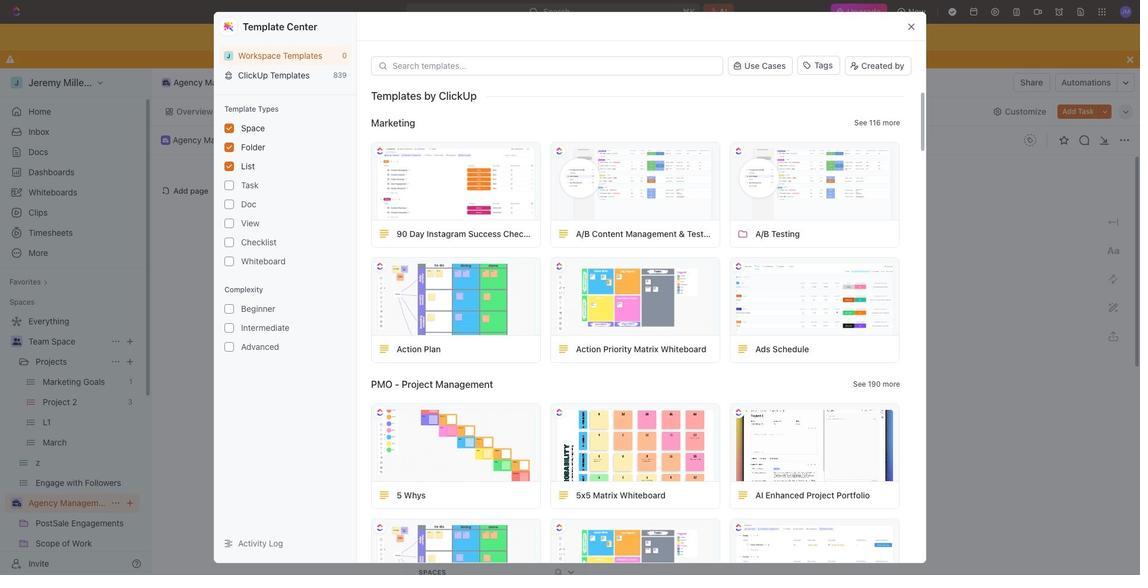 Task type: vqa. For each thing, say whether or not it's contained in the screenshot.
New
no



Task type: locate. For each thing, give the bounding box(es) containing it.
list template element
[[379, 228, 390, 239], [559, 228, 569, 239], [379, 344, 390, 354], [559, 344, 569, 354], [738, 344, 749, 354], [379, 490, 390, 501], [559, 490, 569, 501], [738, 490, 749, 501]]

0 horizontal spatial business time image
[[12, 500, 21, 507]]

None checkbox
[[225, 124, 234, 133], [225, 181, 234, 190], [225, 200, 234, 209], [225, 238, 234, 247], [225, 257, 234, 266], [225, 323, 234, 333], [225, 342, 234, 352], [225, 124, 234, 133], [225, 181, 234, 190], [225, 200, 234, 209], [225, 238, 234, 247], [225, 257, 234, 266], [225, 323, 234, 333], [225, 342, 234, 352]]

user group image
[[12, 338, 21, 345]]

1 horizontal spatial business time image
[[163, 80, 170, 86]]

list template image
[[379, 344, 390, 354], [559, 344, 569, 354], [738, 344, 749, 354], [379, 490, 390, 501]]

sidebar navigation
[[0, 68, 151, 575]]

tree
[[5, 312, 140, 575]]

tree inside the sidebar navigation
[[5, 312, 140, 575]]

None checkbox
[[225, 143, 234, 152], [225, 162, 234, 171], [225, 219, 234, 228], [225, 304, 234, 314], [225, 143, 234, 152], [225, 162, 234, 171], [225, 219, 234, 228], [225, 304, 234, 314]]

business time image
[[163, 138, 169, 142]]

list template image
[[379, 228, 390, 239], [559, 228, 569, 239], [559, 490, 569, 501], [738, 490, 749, 501]]

1 vertical spatial business time image
[[12, 500, 21, 507]]

folder template element
[[738, 228, 749, 239]]

business time image
[[163, 80, 170, 86], [12, 500, 21, 507]]



Task type: describe. For each thing, give the bounding box(es) containing it.
jeremy miller's workspace, , element
[[224, 51, 233, 60]]

0 vertical spatial business time image
[[163, 80, 170, 86]]

Search templates... text field
[[393, 61, 716, 71]]

folder template image
[[738, 228, 749, 239]]



